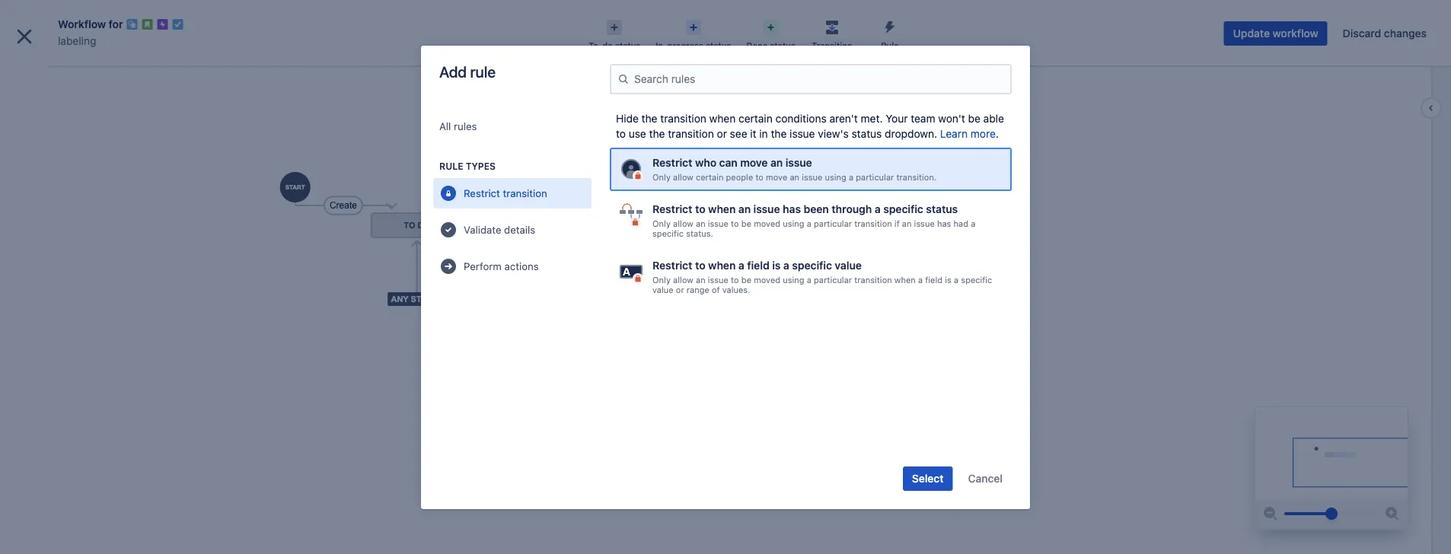 Task type: vqa. For each thing, say whether or not it's contained in the screenshot.
the leftmost CREATE PROJECT Button
no



Task type: describe. For each thing, give the bounding box(es) containing it.
validate
[[464, 224, 502, 236]]

restrict for restrict who can move an issue
[[653, 157, 693, 169]]

in
[[760, 128, 768, 140]]

types
[[466, 161, 496, 171]]

transition inside the restrict to when a field is a specific value only allow an issue to be moved using a particular transition when a field is a specific value or range of values.
[[855, 275, 892, 285]]

1 vertical spatial move
[[766, 172, 788, 182]]

when inside the hide the transition when certain conditions aren't met. your team won't be able to use the transition or see it in the issue view's status dropdown.
[[710, 112, 736, 125]]

update workflow
[[1234, 27, 1319, 40]]

rule types group
[[433, 148, 592, 288]]

allow inside restrict to when an issue has been through a specific status only allow an issue to be moved using a particular transition if an issue has had a specific status.
[[673, 219, 694, 228]]

able
[[984, 112, 1005, 125]]

rules
[[454, 120, 477, 133]]

cancel
[[968, 473, 1003, 485]]

rule
[[470, 62, 496, 80]]

Search field
[[1162, 9, 1315, 33]]

see
[[730, 128, 748, 140]]

issue down the hide the transition when certain conditions aren't met. your team won't be able to use the transition or see it in the issue view's status dropdown.
[[786, 157, 812, 169]]

transition button
[[803, 15, 861, 52]]

to inside the hide the transition when certain conditions aren't met. your team won't be able to use the transition or see it in the issue view's status dropdown.
[[616, 128, 626, 140]]

Search rules text field
[[630, 66, 1005, 93]]

certain inside restrict who can move an issue only allow certain people to move an issue using a particular transition.
[[696, 172, 724, 182]]

0 horizontal spatial value
[[653, 285, 674, 295]]

transition
[[812, 41, 853, 51]]

it
[[750, 128, 757, 140]]

validate details button
[[433, 215, 592, 245]]

to inside restrict who can move an issue only allow certain people to move an issue using a particular transition.
[[756, 172, 764, 182]]

changes
[[1385, 27, 1427, 40]]

in-progress status
[[656, 41, 732, 51]]

conditions
[[776, 112, 827, 125]]

done status
[[747, 41, 796, 51]]

restrict transition
[[464, 187, 547, 200]]

when up of
[[708, 259, 736, 272]]

allow inside the restrict to when a field is a specific value only allow an issue to be moved using a particular transition when a field is a specific value or range of values.
[[673, 275, 694, 285]]

status inside restrict to when an issue has been through a specific status only allow an issue to be moved using a particular transition if an issue has had a specific status.
[[926, 203, 958, 216]]

the up use
[[642, 112, 658, 125]]

won't
[[939, 112, 966, 125]]

specific down restrict to when an issue has been through a specific status only allow an issue to be moved using a particular transition if an issue has had a specific status.
[[792, 259, 832, 272]]

to-do status button
[[581, 15, 648, 52]]

add rule dialog
[[421, 46, 1031, 510]]

to up "range"
[[695, 259, 706, 272]]

1 vertical spatial is
[[945, 275, 952, 285]]

status inside the hide the transition when certain conditions aren't met. your team won't be able to use the transition or see it in the issue view's status dropdown.
[[852, 128, 882, 140]]

select button
[[903, 467, 953, 491]]

perform actions
[[464, 260, 539, 273]]

Zoom level range field
[[1285, 499, 1379, 529]]

values.
[[723, 285, 751, 295]]

particular inside restrict who can move an issue only allow certain people to move an issue using a particular transition.
[[856, 172, 894, 182]]

transition inside restrict to when an issue has been through a specific status only allow an issue to be moved using a particular transition if an issue has had a specific status.
[[855, 219, 892, 228]]

restrict who can move an issue only allow certain people to move an issue using a particular transition.
[[653, 157, 937, 182]]

rule for rule types
[[439, 161, 464, 171]]

rule button
[[861, 15, 919, 52]]

status right done
[[770, 41, 796, 51]]

zoom in image
[[1384, 505, 1402, 523]]

workflow for
[[58, 18, 123, 30]]

all
[[439, 120, 451, 133]]

moved inside the restrict to when a field is a specific value only allow an issue to be moved using a particular transition when a field is a specific value or range of values.
[[754, 275, 781, 285]]

for
[[109, 18, 123, 30]]

met.
[[861, 112, 883, 125]]

all rules
[[439, 120, 477, 133]]

more
[[971, 128, 996, 140]]

only inside the restrict to when a field is a specific value only allow an issue to be moved using a particular transition when a field is a specific value or range of values.
[[653, 275, 671, 285]]

issue right if at top
[[914, 219, 935, 228]]

had
[[954, 219, 969, 228]]

particular inside restrict to when an issue has been through a specific status only allow an issue to be moved using a particular transition if an issue has had a specific status.
[[814, 219, 852, 228]]

through
[[832, 203, 872, 216]]

a inside restrict who can move an issue only allow certain people to move an issue using a particular transition.
[[849, 172, 854, 182]]

primary element
[[9, 0, 1162, 42]]

or inside the hide the transition when certain conditions aren't met. your team won't be able to use the transition or see it in the issue view's status dropdown.
[[717, 128, 727, 140]]

zoom out image
[[1262, 505, 1280, 523]]

done
[[747, 41, 768, 51]]

details
[[504, 224, 536, 236]]

rule for rule
[[881, 41, 899, 51]]

actions
[[505, 260, 539, 273]]

transition.
[[897, 172, 937, 182]]

workflow
[[1273, 27, 1319, 40]]

restrict to when an issue has been through a specific status only allow an issue to be moved using a particular transition if an issue has had a specific status.
[[653, 203, 976, 238]]

view's
[[818, 128, 849, 140]]

team
[[911, 112, 936, 125]]

add
[[439, 62, 467, 80]]

discard changes
[[1343, 27, 1427, 40]]

or inside the restrict to when a field is a specific value only allow an issue to be moved using a particular transition when a field is a specific value or range of values.
[[676, 285, 684, 295]]

update workflow button
[[1224, 21, 1328, 46]]

select
[[912, 473, 944, 485]]

only inside restrict to when an issue has been through a specific status only allow an issue to be moved using a particular transition if an issue has had a specific status.
[[653, 219, 671, 228]]

validate details
[[464, 224, 536, 236]]

discard
[[1343, 27, 1382, 40]]

1 vertical spatial labeling
[[46, 67, 86, 80]]

status inside popup button
[[615, 41, 641, 51]]

done status button
[[739, 15, 803, 52]]



Task type: locate. For each thing, give the bounding box(es) containing it.
be up learn more .
[[969, 112, 981, 125]]

using
[[825, 172, 847, 182], [783, 219, 805, 228], [783, 275, 805, 285]]

an
[[771, 157, 783, 169], [790, 172, 800, 182], [739, 203, 751, 216], [696, 219, 706, 228], [902, 219, 912, 228], [696, 275, 706, 285]]

to-
[[589, 41, 603, 51]]

restrict transition button
[[433, 178, 592, 209]]

in-
[[656, 41, 668, 51]]

particular down 'been'
[[814, 219, 852, 228]]

1 only from the top
[[653, 172, 671, 182]]

issue down restrict who can move an issue only allow certain people to move an issue using a particular transition.
[[754, 203, 780, 216]]

allow left people
[[673, 172, 694, 182]]

2 allow from the top
[[673, 219, 694, 228]]

status down the met.
[[852, 128, 882, 140]]

to down "hide"
[[616, 128, 626, 140]]

has
[[783, 203, 801, 216], [938, 219, 952, 228]]

allow up "range"
[[673, 219, 694, 228]]

moved right values. on the bottom of the page
[[754, 275, 781, 285]]

particular inside the restrict to when a field is a specific value only allow an issue to be moved using a particular transition when a field is a specific value or range of values.
[[814, 275, 852, 285]]

using right values. on the bottom of the page
[[783, 275, 805, 285]]

rule inside group
[[439, 161, 464, 171]]

be right of
[[742, 275, 752, 285]]

has left had
[[938, 219, 952, 228]]

banner
[[0, 0, 1452, 43]]

jira software image
[[40, 12, 142, 30], [40, 12, 142, 30]]

1 horizontal spatial value
[[835, 259, 862, 272]]

of
[[712, 285, 720, 295]]

aren't
[[830, 112, 858, 125]]

labeling down labeling link at the top
[[46, 67, 86, 80]]

perform
[[464, 260, 502, 273]]

rule inside popup button
[[881, 41, 899, 51]]

select a rule element
[[610, 148, 1012, 304]]

1 vertical spatial allow
[[673, 219, 694, 228]]

a
[[849, 172, 854, 182], [875, 203, 881, 216], [807, 219, 812, 228], [971, 219, 976, 228], [739, 259, 745, 272], [784, 259, 790, 272], [807, 275, 812, 285], [919, 275, 923, 285], [954, 275, 959, 285]]

restrict up "range"
[[653, 259, 693, 272]]

be inside the restrict to when a field is a specific value only allow an issue to be moved using a particular transition when a field is a specific value or range of values.
[[742, 275, 752, 285]]

use
[[629, 128, 646, 140]]

0 vertical spatial allow
[[673, 172, 694, 182]]

1 vertical spatial be
[[742, 219, 752, 228]]

been
[[804, 203, 829, 216]]

restrict
[[653, 157, 693, 169], [464, 187, 500, 200], [653, 203, 693, 216], [653, 259, 693, 272]]

you're in the workflow viewfinder, use the arrow keys to move it element
[[1256, 407, 1408, 499]]

0 vertical spatial be
[[969, 112, 981, 125]]

2 moved from the top
[[754, 275, 781, 285]]

2 only from the top
[[653, 219, 671, 228]]

2 vertical spatial particular
[[814, 275, 852, 285]]

1 horizontal spatial or
[[717, 128, 727, 140]]

if
[[895, 219, 900, 228]]

value left "range"
[[653, 285, 674, 295]]

certain down who
[[696, 172, 724, 182]]

3 only from the top
[[653, 275, 671, 285]]

allow left of
[[673, 275, 694, 285]]

particular up through
[[856, 172, 894, 182]]

labeling link
[[58, 32, 96, 50]]

or
[[717, 128, 727, 140], [676, 285, 684, 295]]

issue inside the restrict to when a field is a specific value only allow an issue to be moved using a particular transition when a field is a specific value or range of values.
[[708, 275, 729, 285]]

specific left status. on the left top of page
[[653, 228, 684, 238]]

learn
[[941, 128, 968, 140]]

status
[[615, 41, 641, 51], [706, 41, 732, 51], [770, 41, 796, 51], [852, 128, 882, 140], [926, 203, 958, 216]]

specific up if at top
[[884, 203, 924, 216]]

to right status. on the left top of page
[[731, 219, 739, 228]]

your
[[886, 112, 908, 125]]

1 horizontal spatial rule
[[881, 41, 899, 51]]

to up status. on the left top of page
[[695, 203, 706, 216]]

hide
[[616, 112, 639, 125]]

be down people
[[742, 219, 752, 228]]

when inside restrict to when an issue has been through a specific status only allow an issue to be moved using a particular transition if an issue has had a specific status.
[[708, 203, 736, 216]]

close workflow editor image
[[12, 24, 37, 49]]

1 vertical spatial field
[[926, 275, 943, 285]]

when up see
[[710, 112, 736, 125]]

0 vertical spatial or
[[717, 128, 727, 140]]

to right of
[[731, 275, 739, 285]]

1 horizontal spatial field
[[926, 275, 943, 285]]

status right 'progress' at the left top of the page
[[706, 41, 732, 51]]

add rule
[[439, 62, 496, 80]]

or left see
[[717, 128, 727, 140]]

to-do status
[[589, 41, 641, 51]]

is
[[773, 259, 781, 272], [945, 275, 952, 285]]

be inside the hide the transition when certain conditions aren't met. your team won't be able to use the transition or see it in the issue view's status dropdown.
[[969, 112, 981, 125]]

workflow
[[58, 18, 106, 30]]

using down 'been'
[[783, 219, 805, 228]]

moved inside restrict to when an issue has been through a specific status only allow an issue to be moved using a particular transition if an issue has had a specific status.
[[754, 219, 781, 228]]

the right in
[[771, 128, 787, 140]]

in-progress status button
[[648, 15, 739, 52]]

transition
[[661, 112, 707, 125], [668, 128, 714, 140], [503, 187, 547, 200], [855, 219, 892, 228], [855, 275, 892, 285]]

1 vertical spatial has
[[938, 219, 952, 228]]

particular down restrict to when an issue has been through a specific status only allow an issue to be moved using a particular transition if an issue has had a specific status.
[[814, 275, 852, 285]]

an inside the restrict to when a field is a specific value only allow an issue to be moved using a particular transition when a field is a specific value or range of values.
[[696, 275, 706, 285]]

dropdown.
[[885, 128, 938, 140]]

0 horizontal spatial rule
[[439, 161, 464, 171]]

0 vertical spatial particular
[[856, 172, 894, 182]]

can
[[720, 157, 738, 169]]

0 vertical spatial rule
[[881, 41, 899, 51]]

0 horizontal spatial or
[[676, 285, 684, 295]]

range
[[687, 285, 710, 295]]

restrict down the types
[[464, 187, 500, 200]]

dialog containing workflow for
[[0, 0, 1452, 554]]

when up status. on the left top of page
[[708, 203, 736, 216]]

using up through
[[825, 172, 847, 182]]

using inside restrict to when an issue has been through a specific status only allow an issue to be moved using a particular transition if an issue has had a specific status.
[[783, 219, 805, 228]]

status.
[[686, 228, 714, 238]]

issue inside the hide the transition when certain conditions aren't met. your team won't be able to use the transition or see it in the issue view's status dropdown.
[[790, 128, 815, 140]]

moved down restrict who can move an issue only allow certain people to move an issue using a particular transition.
[[754, 219, 781, 228]]

rule types
[[439, 161, 496, 171]]

value down through
[[835, 259, 862, 272]]

rule left the types
[[439, 161, 464, 171]]

certain up it
[[739, 112, 773, 125]]

particular
[[856, 172, 894, 182], [814, 219, 852, 228], [814, 275, 852, 285]]

be
[[969, 112, 981, 125], [742, 219, 752, 228], [742, 275, 752, 285]]

1 vertical spatial value
[[653, 285, 674, 295]]

restrict up status. on the left top of page
[[653, 203, 693, 216]]

be inside restrict to when an issue has been through a specific status only allow an issue to be moved using a particular transition if an issue has had a specific status.
[[742, 219, 752, 228]]

move right people
[[766, 172, 788, 182]]

discard changes button
[[1334, 21, 1437, 46]]

progress
[[668, 41, 704, 51]]

rule right transition
[[881, 41, 899, 51]]

2 vertical spatial using
[[783, 275, 805, 285]]

when down if at top
[[895, 275, 916, 285]]

value
[[835, 259, 862, 272], [653, 285, 674, 295]]

0 horizontal spatial field
[[747, 259, 770, 272]]

allow inside restrict who can move an issue only allow certain people to move an issue using a particular transition.
[[673, 172, 694, 182]]

1 vertical spatial certain
[[696, 172, 724, 182]]

who
[[695, 157, 717, 169]]

0 horizontal spatial is
[[773, 259, 781, 272]]

1 vertical spatial only
[[653, 219, 671, 228]]

issue down people
[[708, 219, 729, 228]]

labeling inside dialog
[[58, 35, 96, 47]]

0 horizontal spatial certain
[[696, 172, 724, 182]]

1 allow from the top
[[673, 172, 694, 182]]

the right use
[[649, 128, 665, 140]]

0 vertical spatial has
[[783, 203, 801, 216]]

1 horizontal spatial has
[[938, 219, 952, 228]]

dialog
[[0, 0, 1452, 554]]

or left "range"
[[676, 285, 684, 295]]

restrict for restrict to when an issue has been through a specific status
[[653, 203, 693, 216]]

using inside restrict who can move an issue only allow certain people to move an issue using a particular transition.
[[825, 172, 847, 182]]

0 vertical spatial field
[[747, 259, 770, 272]]

issue down status. on the left top of page
[[708, 275, 729, 285]]

0 vertical spatial certain
[[739, 112, 773, 125]]

labeling down workflow
[[58, 35, 96, 47]]

do
[[603, 41, 613, 51]]

3 allow from the top
[[673, 275, 694, 285]]

restrict to when a field is a specific value only allow an issue to be moved using a particular transition when a field is a specific value or range of values.
[[653, 259, 993, 295]]

0 vertical spatial is
[[773, 259, 781, 272]]

specific down had
[[961, 275, 993, 285]]

status up had
[[926, 203, 958, 216]]

move
[[741, 157, 768, 169], [766, 172, 788, 182]]

to
[[616, 128, 626, 140], [756, 172, 764, 182], [695, 203, 706, 216], [731, 219, 739, 228], [695, 259, 706, 272], [731, 275, 739, 285]]

2 vertical spatial only
[[653, 275, 671, 285]]

certain
[[739, 112, 773, 125], [696, 172, 724, 182]]

0 vertical spatial moved
[[754, 219, 781, 228]]

issue
[[790, 128, 815, 140], [786, 157, 812, 169], [802, 172, 823, 182], [754, 203, 780, 216], [708, 219, 729, 228], [914, 219, 935, 228], [708, 275, 729, 285]]

certain inside the hide the transition when certain conditions aren't met. your team won't be able to use the transition or see it in the issue view's status dropdown.
[[739, 112, 773, 125]]

status right do
[[615, 41, 641, 51]]

1 horizontal spatial certain
[[739, 112, 773, 125]]

learn more link
[[941, 128, 996, 140]]

1 horizontal spatial is
[[945, 275, 952, 285]]

restrict inside the restrict to when a field is a specific value only allow an issue to be moved using a particular transition when a field is a specific value or range of values.
[[653, 259, 693, 272]]

group
[[6, 279, 177, 392], [6, 279, 177, 351], [6, 351, 177, 392]]

1 vertical spatial or
[[676, 285, 684, 295]]

restrict for restrict to when a field is a specific value
[[653, 259, 693, 272]]

field
[[747, 259, 770, 272], [926, 275, 943, 285]]

2 vertical spatial be
[[742, 275, 752, 285]]

0 vertical spatial using
[[825, 172, 847, 182]]

0 vertical spatial move
[[741, 157, 768, 169]]

only inside restrict who can move an issue only allow certain people to move an issue using a particular transition.
[[653, 172, 671, 182]]

1 vertical spatial moved
[[754, 275, 781, 285]]

1 moved from the top
[[754, 219, 781, 228]]

allow
[[673, 172, 694, 182], [673, 219, 694, 228], [673, 275, 694, 285]]

people
[[726, 172, 753, 182]]

restrict left who
[[653, 157, 693, 169]]

cancel button
[[959, 467, 1012, 491]]

perform actions button
[[433, 251, 592, 282]]

1 vertical spatial rule
[[439, 161, 464, 171]]

all rules button
[[433, 111, 592, 142]]

learn more .
[[941, 128, 999, 140]]

restrict inside restrict to when an issue has been through a specific status only allow an issue to be moved using a particular transition if an issue has had a specific status.
[[653, 203, 693, 216]]

to right people
[[756, 172, 764, 182]]

0 vertical spatial value
[[835, 259, 862, 272]]

update
[[1234, 27, 1270, 40]]

issue up 'been'
[[802, 172, 823, 182]]

0 vertical spatial only
[[653, 172, 671, 182]]

the
[[642, 112, 658, 125], [649, 128, 665, 140], [771, 128, 787, 140]]

1 vertical spatial using
[[783, 219, 805, 228]]

move up people
[[741, 157, 768, 169]]

2 vertical spatial allow
[[673, 275, 694, 285]]

hide the transition when certain conditions aren't met. your team won't be able to use the transition or see it in the issue view's status dropdown.
[[616, 112, 1005, 140]]

0 vertical spatial labeling
[[58, 35, 96, 47]]

restrict inside button
[[464, 187, 500, 200]]

has left 'been'
[[783, 203, 801, 216]]

restrict inside restrict who can move an issue only allow certain people to move an issue using a particular transition.
[[653, 157, 693, 169]]

issue down "conditions"
[[790, 128, 815, 140]]

1 vertical spatial particular
[[814, 219, 852, 228]]

specific
[[884, 203, 924, 216], [653, 228, 684, 238], [792, 259, 832, 272], [961, 275, 993, 285]]

transition inside button
[[503, 187, 547, 200]]

using inside the restrict to when a field is a specific value only allow an issue to be moved using a particular transition when a field is a specific value or range of values.
[[783, 275, 805, 285]]

.
[[996, 128, 999, 140]]

labeling
[[58, 35, 96, 47], [46, 67, 86, 80]]

0 horizontal spatial has
[[783, 203, 801, 216]]

filter rules group
[[433, 111, 592, 288]]

rule
[[881, 41, 899, 51], [439, 161, 464, 171]]

only
[[653, 172, 671, 182], [653, 219, 671, 228], [653, 275, 671, 285]]



